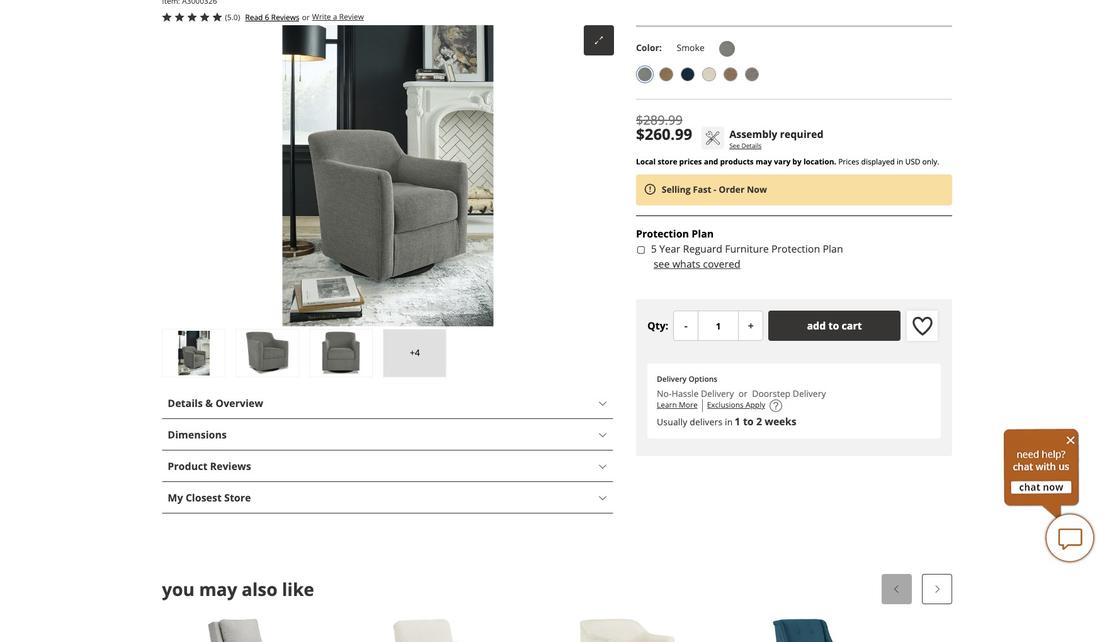 Task type: describe. For each thing, give the bounding box(es) containing it.
usually
[[657, 416, 688, 428]]

product reviews button
[[162, 451, 614, 482]]

reguard
[[683, 242, 723, 256]]

chat bubble mobile view image
[[1045, 513, 1096, 563]]

selling
[[662, 184, 691, 196]]

smoke
[[677, 41, 707, 53]]

0 horizontal spatial may
[[199, 577, 237, 601]]

exclusions
[[707, 400, 744, 410]]

protection plan
[[636, 227, 714, 241]]

by
[[793, 156, 802, 167]]

local store prices and products may vary by location. prices displayed in usd only.
[[636, 156, 940, 167]]

0 horizontal spatial plan
[[692, 227, 714, 241]]

order
[[719, 184, 745, 196]]

my
[[168, 491, 183, 505]]

see
[[654, 257, 670, 271]]

cart
[[842, 319, 862, 333]]

$260.99
[[636, 123, 693, 144]]

dims image
[[770, 400, 783, 412]]

store
[[658, 156, 678, 167]]

assembly
[[730, 127, 778, 141]]

qty:
[[648, 319, 669, 333]]

now
[[747, 184, 768, 196]]

&
[[205, 396, 213, 410]]

review
[[339, 11, 364, 22]]

2 star  full image from the left
[[175, 12, 185, 22]]

1 horizontal spatial may
[[756, 156, 772, 167]]

0 horizontal spatial s image
[[638, 67, 652, 81]]

delivery
[[657, 374, 687, 385]]

prices
[[839, 156, 860, 167]]

my closest store button
[[162, 482, 614, 514]]

learn more link
[[657, 400, 698, 412]]

whats
[[673, 257, 701, 271]]

0 vertical spatial in
[[897, 156, 904, 167]]

like
[[282, 577, 314, 601]]

(5.0) read 6 reviews or write a review
[[225, 11, 364, 22]]

you may also like
[[162, 577, 314, 601]]

t image
[[724, 67, 738, 81]]

in inside usually delivers  in 1 to 2 weeks
[[725, 416, 733, 428]]

required
[[780, 127, 824, 141]]

overview
[[216, 396, 263, 410]]

4 star  full image from the left
[[200, 12, 210, 22]]

clarinda accent chair image
[[727, 617, 905, 642]]

+4
[[410, 347, 420, 359]]

closest
[[186, 491, 222, 505]]

write
[[312, 11, 331, 22]]

furniture
[[726, 242, 769, 256]]

1 horizontal spatial s image
[[720, 41, 736, 56]]

add
[[808, 319, 826, 333]]

product
[[168, 459, 208, 473]]

herstow swivel glider accent chair image
[[350, 617, 529, 642]]

location.
[[804, 156, 837, 167]]

exclusions apply
[[707, 400, 766, 410]]

vary
[[774, 156, 791, 167]]

store
[[224, 491, 251, 505]]

selling fast - order now
[[662, 184, 768, 196]]

write a review button
[[312, 11, 364, 22]]

delivery options
[[657, 374, 718, 385]]

weeks
[[765, 415, 797, 429]]

h image
[[660, 67, 674, 81]]

5 year reguard furniture protection plan
[[651, 242, 844, 256]]

prices
[[680, 156, 702, 167]]

displayed
[[862, 156, 895, 167]]

exclusions apply link
[[707, 400, 766, 412]]

phantasm swivel accent chair image
[[539, 617, 717, 642]]

reviews inside dropdown button
[[210, 459, 251, 473]]

my closest store
[[168, 491, 251, 505]]

+4 button
[[383, 329, 447, 377]]

see whats covered button
[[654, 257, 741, 272]]

more
[[679, 400, 698, 410]]

fast
[[693, 184, 712, 196]]

3 star  full image from the left
[[187, 12, 197, 22]]



Task type: locate. For each thing, give the bounding box(es) containing it.
1 horizontal spatial to
[[829, 319, 840, 333]]

details right see
[[742, 141, 762, 150]]

-
[[714, 184, 717, 196]]

see
[[730, 141, 740, 150]]

1 horizontal spatial protection
[[772, 242, 821, 256]]

0 horizontal spatial to
[[744, 415, 754, 429]]

apply
[[746, 400, 766, 410]]

dialogue message for liveperson image
[[1005, 428, 1080, 519]]

options
[[689, 374, 718, 385]]

may left vary
[[756, 156, 772, 167]]

i image
[[681, 67, 695, 81]]

0 horizontal spatial details
[[168, 396, 203, 410]]

0 vertical spatial s image
[[720, 41, 736, 56]]

in
[[897, 156, 904, 167], [725, 416, 733, 428]]

1 horizontal spatial details
[[742, 141, 762, 150]]

kambria swivel glider accent chair image
[[162, 617, 340, 642]]

you
[[162, 577, 195, 601]]

0 horizontal spatial protection
[[636, 227, 689, 241]]

see whats covered
[[654, 257, 741, 271]]

and
[[704, 156, 719, 167]]

dimensions button
[[162, 419, 614, 451]]

0 vertical spatial or
[[302, 12, 310, 22]]

protection
[[636, 227, 689, 241], [772, 242, 821, 256]]

0 horizontal spatial reviews
[[210, 459, 251, 473]]

5
[[651, 242, 657, 256]]

1 star  full image from the left
[[162, 12, 172, 22]]

product reviews
[[168, 459, 251, 473]]

add to cart button
[[769, 311, 901, 341]]

to inside button
[[829, 319, 840, 333]]

s image left h image
[[638, 67, 652, 81]]

1 vertical spatial reviews
[[210, 459, 251, 473]]

local
[[636, 156, 656, 167]]

a
[[333, 11, 337, 22]]

0 vertical spatial details
[[742, 141, 762, 150]]

learn
[[657, 400, 677, 410]]

1 vertical spatial to
[[744, 415, 754, 429]]

read
[[245, 12, 263, 22]]

to right 1
[[744, 415, 754, 429]]

add to cart
[[808, 319, 862, 333]]

1 horizontal spatial in
[[897, 156, 904, 167]]

0 horizontal spatial or
[[302, 12, 310, 22]]

assembly required see details
[[730, 127, 824, 150]]

1 horizontal spatial plan
[[823, 242, 844, 256]]

reviews up store
[[210, 459, 251, 473]]

read 6 reviews link
[[245, 12, 300, 22]]

1 vertical spatial or
[[735, 388, 753, 400]]

1 vertical spatial details
[[168, 396, 203, 410]]

plan
[[692, 227, 714, 241], [823, 242, 844, 256]]

f image
[[745, 67, 759, 81]]

l image
[[703, 67, 716, 81]]

or
[[302, 12, 310, 22], [735, 388, 753, 400]]

2
[[757, 415, 763, 429]]

may right you
[[199, 577, 237, 601]]

delivers
[[690, 416, 723, 428]]

None text field
[[698, 311, 739, 341]]

or left write
[[302, 12, 310, 22]]

1 vertical spatial may
[[199, 577, 237, 601]]

$289.99
[[636, 111, 683, 128]]

s image
[[720, 41, 736, 56], [638, 67, 652, 81]]

year
[[660, 242, 681, 256]]

0 vertical spatial plan
[[692, 227, 714, 241]]

also
[[242, 577, 278, 601]]

or inside (5.0) read 6 reviews or write a review
[[302, 12, 310, 22]]

1 horizontal spatial or
[[735, 388, 753, 400]]

details inside assembly required see details
[[742, 141, 762, 150]]

bradney swivel accent chair, smoke, large image
[[162, 25, 614, 326], [164, 331, 224, 376], [238, 331, 298, 376], [311, 331, 371, 376]]

reviews
[[271, 12, 300, 22], [210, 459, 251, 473]]

star  full image
[[162, 12, 172, 22], [175, 12, 185, 22], [187, 12, 197, 22], [200, 12, 210, 22], [213, 12, 223, 22]]

None button
[[674, 311, 699, 341], [739, 311, 764, 341], [674, 311, 699, 341], [739, 311, 764, 341]]

1 vertical spatial s image
[[638, 67, 652, 81]]

products
[[721, 156, 754, 167]]

0 vertical spatial to
[[829, 319, 840, 333]]

1 vertical spatial protection
[[772, 242, 821, 256]]

0 vertical spatial reviews
[[271, 12, 300, 22]]

1 vertical spatial plan
[[823, 242, 844, 256]]

to
[[829, 319, 840, 333], [744, 415, 754, 429]]

0 vertical spatial may
[[756, 156, 772, 167]]

reviews inside (5.0) read 6 reviews or write a review
[[271, 12, 300, 22]]

covered
[[703, 257, 741, 271]]

1
[[735, 415, 741, 429]]

s image up t icon
[[720, 41, 736, 56]]

or up 1
[[735, 388, 753, 400]]

color:
[[636, 41, 665, 53]]

dimensions
[[168, 428, 227, 442]]

reviews right 6
[[271, 12, 300, 22]]

usd
[[906, 156, 921, 167]]

details inside dropdown button
[[168, 396, 203, 410]]

details & overview
[[168, 396, 263, 410]]

6
[[265, 12, 269, 22]]

0 vertical spatial protection
[[636, 227, 689, 241]]

(5.0)
[[225, 12, 240, 22]]

details & overview button
[[162, 388, 614, 419]]

0 horizontal spatial in
[[725, 416, 733, 428]]

protection right furniture at the right top of the page
[[772, 242, 821, 256]]

protection up year
[[636, 227, 689, 241]]

in left usd
[[897, 156, 904, 167]]

in left 1
[[725, 416, 733, 428]]

may
[[756, 156, 772, 167], [199, 577, 237, 601]]

5 star  full image from the left
[[213, 12, 223, 22]]

1 vertical spatial in
[[725, 416, 733, 428]]

details
[[742, 141, 762, 150], [168, 396, 203, 410]]

see details button
[[730, 141, 824, 150]]

learn more
[[657, 400, 698, 410]]

usually delivers  in 1 to 2 weeks
[[657, 415, 797, 429]]

only.
[[923, 156, 940, 167]]

1 horizontal spatial reviews
[[271, 12, 300, 22]]

to right add
[[829, 319, 840, 333]]

details left & at the left of the page
[[168, 396, 203, 410]]



Task type: vqa. For each thing, say whether or not it's contained in the screenshot.
Leather related to Leather Recliners
no



